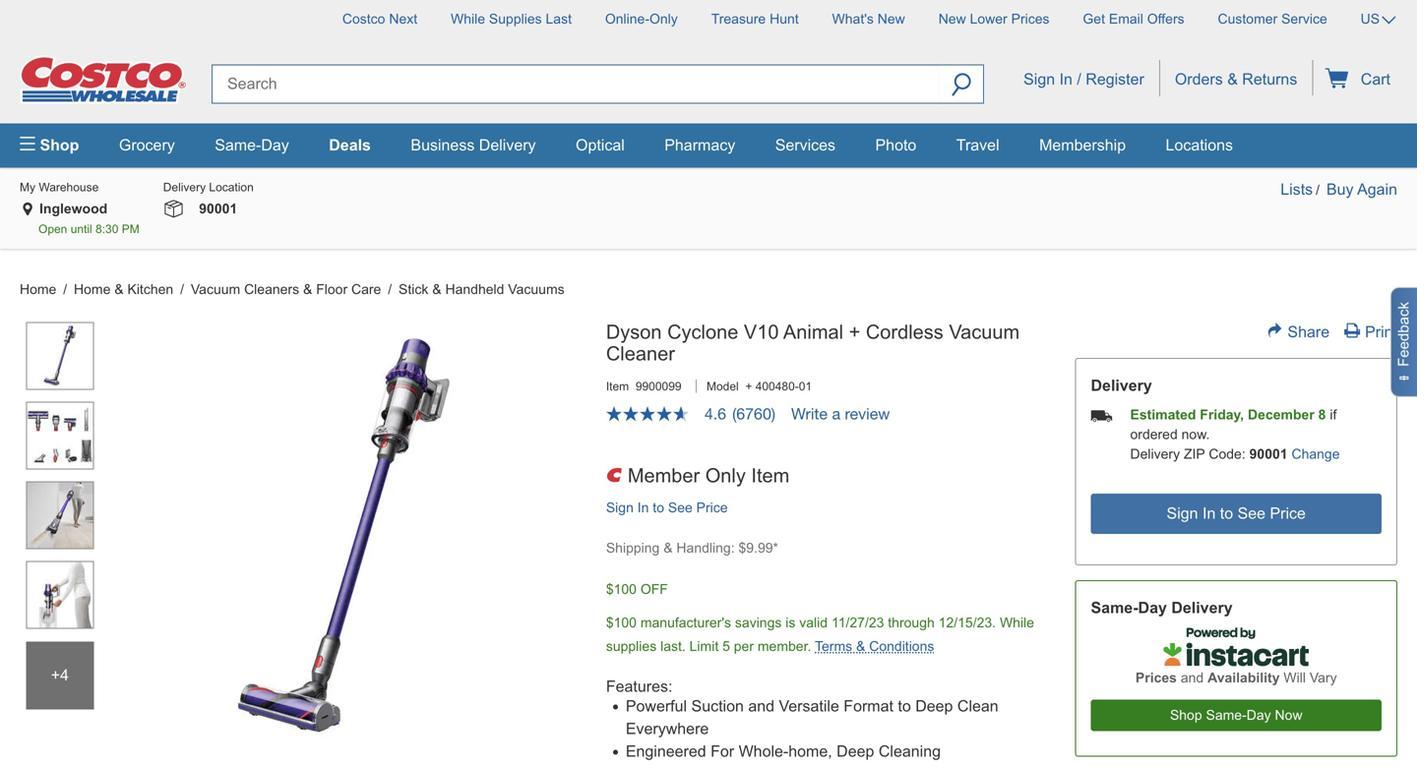 Task type: locate. For each thing, give the bounding box(es) containing it.
services link
[[775, 136, 835, 154]]

prices and availability will vary
[[1135, 671, 1337, 686]]

day inside main element
[[261, 136, 289, 154]]

1 horizontal spatial new
[[938, 11, 966, 27]]

1 horizontal spatial day
[[1138, 599, 1167, 617]]

buy again link
[[1326, 180, 1397, 198]]

1 horizontal spatial in
[[1059, 71, 1073, 88]]

0 vertical spatial $100
[[606, 582, 637, 597]]

if
[[1330, 408, 1337, 423]]

while supplies last link
[[436, 0, 586, 29]]

90001
[[199, 201, 237, 217], [1249, 447, 1288, 462]]

0 horizontal spatial and
[[748, 698, 774, 716]]

1 vertical spatial sign
[[606, 501, 634, 516]]

new inside new lower prices link
[[938, 11, 966, 27]]

home down open
[[20, 282, 56, 297]]

01
[[799, 380, 812, 393]]

prices down same-day delivery
[[1135, 671, 1177, 686]]

+ inside dyson cyclone v10 animal + cordless vacuum cleaner
[[849, 321, 860, 343]]

+ right animal
[[849, 321, 860, 343]]

$100 left off
[[606, 582, 637, 597]]

$100 off
[[606, 582, 668, 597]]

0 vertical spatial while
[[451, 11, 485, 27]]

instacart image
[[1163, 628, 1309, 667]]

0 horizontal spatial item
[[606, 380, 629, 393]]

treasure hunt
[[711, 11, 799, 27]]

2 horizontal spatial same-
[[1206, 708, 1247, 723]]

+4
[[51, 667, 69, 684]]

share
[[1288, 323, 1330, 341]]

feedback link
[[1390, 287, 1417, 397]]

stick
[[399, 282, 428, 297]]

delivery zip code: 90001 change
[[1130, 447, 1340, 462]]

features:
[[606, 678, 673, 696]]

while supplies last
[[451, 11, 572, 27]]

home
[[20, 282, 56, 297], [74, 282, 111, 297]]

shop inside main element
[[35, 136, 79, 154]]

while left supplies
[[451, 11, 485, 27]]

1 vertical spatial prices
[[1135, 671, 1177, 686]]

1 horizontal spatial shop
[[1170, 708, 1202, 723]]

0 horizontal spatial home
[[20, 282, 56, 297]]

same- inside main element
[[215, 136, 261, 154]]

1 vertical spatial and
[[748, 698, 774, 716]]

0 horizontal spatial +
[[745, 380, 752, 393]]

new left lower
[[938, 11, 966, 27]]

item 9900099
[[606, 380, 681, 393]]

1 horizontal spatial only
[[705, 465, 746, 487]]

sign left /
[[1024, 71, 1055, 88]]

delivery down the ordered
[[1130, 447, 1180, 462]]

shipping
[[606, 541, 660, 556]]

90001 down december at the bottom of page
[[1249, 447, 1288, 462]]

1 vertical spatial only
[[705, 465, 746, 487]]

home for home & kitchen
[[74, 282, 111, 297]]

travel link
[[956, 136, 999, 154]]

availability
[[1208, 671, 1280, 686]]

1 horizontal spatial 90001
[[1249, 447, 1288, 462]]

shop down prices and availability will vary
[[1170, 708, 1202, 723]]

& right orders
[[1227, 71, 1238, 88]]

90001 inside button
[[199, 201, 237, 217]]

$9.99*
[[738, 541, 778, 556]]

0 vertical spatial item
[[606, 380, 629, 393]]

0 vertical spatial shop
[[35, 136, 79, 154]]

0 horizontal spatial only
[[649, 11, 678, 27]]

costco next
[[342, 11, 417, 27]]

travel
[[956, 136, 999, 154]]

0 vertical spatial +
[[849, 321, 860, 343]]

9900099
[[636, 380, 681, 393]]

get
[[1083, 11, 1105, 27]]

write a review
[[791, 405, 890, 423]]

new
[[878, 11, 905, 27], [938, 11, 966, 27]]

sign in / register link
[[1009, 60, 1159, 96]]

supplies
[[606, 639, 657, 655]]

deep right home,
[[837, 743, 874, 761]]

$100
[[606, 582, 637, 597], [606, 616, 637, 631]]

manufacturer's
[[640, 616, 731, 631]]

to left see
[[653, 501, 664, 516]]

vacuum left the cleaners at top left
[[191, 282, 240, 297]]

0 vertical spatial only
[[649, 11, 678, 27]]

to right format
[[898, 698, 911, 716]]

0 vertical spatial day
[[261, 136, 289, 154]]

sign for sign in to see price
[[606, 501, 634, 516]]

and inside features: powerful suction and versatile format to deep clean everywhere engineered for whole-home, deep cleaning
[[748, 698, 774, 716]]

0 horizontal spatial to
[[653, 501, 664, 516]]

to inside features: powerful suction and versatile format to deep clean everywhere engineered for whole-home, deep cleaning
[[898, 698, 911, 716]]

0 horizontal spatial while
[[451, 11, 485, 27]]

shop same-day now
[[1170, 708, 1302, 723]]

sign for sign in / register
[[1024, 71, 1055, 88]]

+ right model
[[745, 380, 752, 393]]

view larger image 1 image
[[127, 321, 562, 756]]

90001 down delivery location
[[199, 201, 237, 217]]

only for online-
[[649, 11, 678, 27]]

orders & returns link
[[1160, 60, 1312, 96]]

1 horizontal spatial +
[[849, 321, 860, 343]]

day left deals
[[261, 136, 289, 154]]

+
[[849, 321, 860, 343], [745, 380, 752, 393]]

main element
[[20, 123, 1397, 168]]

0 horizontal spatial shop
[[35, 136, 79, 154]]

new inside what's new link
[[878, 11, 905, 27]]

only left treasure
[[649, 11, 678, 27]]

cyclone
[[667, 321, 738, 343]]

home right home "link"
[[74, 282, 111, 297]]

in
[[1059, 71, 1073, 88], [637, 501, 649, 516]]

change
[[1291, 447, 1340, 462]]

1 vertical spatial vacuum
[[949, 321, 1020, 343]]

sign in / register
[[1024, 71, 1144, 88]]

2 vertical spatial same-
[[1206, 708, 1247, 723]]

vacuums
[[508, 282, 564, 297]]

delivery location
[[163, 180, 254, 194]]

delivery up instacart "image"
[[1171, 599, 1233, 617]]

day up instacart "image"
[[1138, 599, 1167, 617]]

in left see
[[637, 501, 649, 516]]

1 horizontal spatial vacuum
[[949, 321, 1020, 343]]

0 horizontal spatial new
[[878, 11, 905, 27]]

shop for shop
[[35, 136, 79, 154]]

only for member
[[705, 465, 746, 487]]

2 home from the left
[[74, 282, 111, 297]]

1 horizontal spatial sign
[[1024, 71, 1055, 88]]

same- for same-day
[[215, 136, 261, 154]]

2 image
[[26, 402, 94, 470]]

handheld
[[445, 282, 504, 297]]

0 vertical spatial in
[[1059, 71, 1073, 88]]

register
[[1086, 71, 1144, 88]]

vacuum right cordless
[[949, 321, 1020, 343]]

1 horizontal spatial and
[[1181, 671, 1204, 686]]

1 horizontal spatial item
[[751, 465, 790, 487]]

while right 12/15/23.
[[1000, 616, 1034, 631]]

& right stick
[[432, 282, 441, 297]]

while
[[451, 11, 485, 27], [1000, 616, 1034, 631]]

supplies
[[489, 11, 542, 27]]

member
[[628, 465, 700, 487]]

same- for same-day delivery
[[1091, 599, 1138, 617]]

1 vertical spatial to
[[898, 698, 911, 716]]

2 horizontal spatial day
[[1247, 708, 1271, 723]]

1 horizontal spatial while
[[1000, 616, 1034, 631]]

sign up shipping
[[606, 501, 634, 516]]

vacuum inside dyson cyclone v10 animal + cordless vacuum cleaner
[[949, 321, 1020, 343]]

now.
[[1181, 427, 1210, 442]]

1 $100 from the top
[[606, 582, 637, 597]]

optical
[[576, 136, 625, 154]]

None button
[[1091, 494, 1382, 534]]

Search text field
[[212, 64, 940, 104]]

$100 inside $100 manufacturer's savings is valid 11/27/23 through 12/15/23. while supplies last. limit 5 per member.
[[606, 616, 637, 631]]

delivery right the business
[[479, 136, 536, 154]]

day left now
[[1247, 708, 1271, 723]]

same-day link
[[215, 136, 289, 154]]

last.
[[660, 639, 686, 655]]

0 vertical spatial prices
[[1011, 11, 1049, 27]]

estimated
[[1130, 408, 1196, 423]]

powerful
[[626, 698, 687, 716]]

1 vertical spatial in
[[637, 501, 649, 516]]

is
[[786, 616, 795, 631]]

2 vertical spatial day
[[1247, 708, 1271, 723]]

lists link
[[1280, 180, 1313, 198]]

cart link
[[1313, 60, 1397, 96]]

1 image
[[26, 322, 94, 390]]

0 horizontal spatial in
[[637, 501, 649, 516]]

last
[[546, 11, 572, 27]]

0 horizontal spatial day
[[261, 136, 289, 154]]

in left /
[[1059, 71, 1073, 88]]

see
[[668, 501, 693, 516]]

item down (6760)
[[751, 465, 790, 487]]

and right suction
[[748, 698, 774, 716]]

0 vertical spatial deep
[[915, 698, 953, 716]]

new right what's
[[878, 11, 905, 27]]

0 vertical spatial same-
[[215, 136, 261, 154]]

& down the 11/27/23
[[856, 639, 865, 655]]

1 vertical spatial day
[[1138, 599, 1167, 617]]

1 horizontal spatial deep
[[915, 698, 953, 716]]

1 vertical spatial $100
[[606, 616, 637, 631]]

0 horizontal spatial sign
[[606, 501, 634, 516]]

1 vertical spatial shop
[[1170, 708, 1202, 723]]

and
[[1181, 671, 1204, 686], [748, 698, 774, 716]]

0 horizontal spatial same-
[[215, 136, 261, 154]]

1 vertical spatial same-
[[1091, 599, 1138, 617]]

2 new from the left
[[938, 11, 966, 27]]

prices right lower
[[1011, 11, 1049, 27]]

valid
[[799, 616, 828, 631]]

1 home from the left
[[20, 282, 56, 297]]

item down cleaner
[[606, 380, 629, 393]]

deep left clean
[[915, 698, 953, 716]]

same-day delivery
[[1091, 599, 1233, 617]]

get email offers
[[1083, 11, 1184, 27]]

friday,
[[1200, 408, 1244, 423]]

1 horizontal spatial home
[[74, 282, 111, 297]]

shop up my warehouse
[[35, 136, 79, 154]]

1 horizontal spatial to
[[898, 698, 911, 716]]

2 $100 from the top
[[606, 616, 637, 631]]

delivery up the 90001 button
[[163, 180, 206, 194]]

& right shipping
[[663, 541, 673, 556]]

& for orders
[[1227, 71, 1238, 88]]

1 vertical spatial 90001
[[1249, 447, 1288, 462]]

1 vertical spatial deep
[[837, 743, 874, 761]]

0 vertical spatial sign
[[1024, 71, 1055, 88]]

delivery for delivery location
[[163, 180, 206, 194]]

dyson cyclone v10 animal + cordless vacuum cleaner
[[606, 321, 1020, 364]]

0 vertical spatial 90001
[[199, 201, 237, 217]]

in for /
[[1059, 71, 1073, 88]]

& left floor
[[303, 282, 312, 297]]

&
[[1227, 71, 1238, 88], [114, 282, 124, 297], [303, 282, 312, 297], [432, 282, 441, 297], [663, 541, 673, 556], [856, 639, 865, 655]]

$100 up supplies
[[606, 616, 637, 631]]

shipping & handling: $9.99*
[[606, 541, 778, 556]]

0 vertical spatial vacuum
[[191, 282, 240, 297]]

and left availability
[[1181, 671, 1204, 686]]

only
[[649, 11, 678, 27], [705, 465, 746, 487]]

item
[[606, 380, 629, 393], [751, 465, 790, 487]]

my warehouse
[[20, 180, 99, 194]]

0 horizontal spatial 90001
[[199, 201, 237, 217]]

Search text field
[[212, 64, 940, 104]]

services
[[775, 136, 835, 154]]

grocery link
[[119, 136, 175, 154]]

locations
[[1166, 136, 1233, 154]]

1 vertical spatial +
[[745, 380, 752, 393]]

1 horizontal spatial same-
[[1091, 599, 1138, 617]]

1 new from the left
[[878, 11, 905, 27]]

through
[[888, 616, 935, 631]]

only up price
[[705, 465, 746, 487]]

1 vertical spatial while
[[1000, 616, 1034, 631]]

model
[[707, 380, 739, 393]]

online-
[[605, 11, 649, 27]]

& left "kitchen"
[[114, 282, 124, 297]]

while inside $100 manufacturer's savings is valid 11/27/23 through 12/15/23. while supplies last. limit 5 per member.
[[1000, 616, 1034, 631]]

delivery up estimated
[[1091, 377, 1152, 395]]

again
[[1357, 180, 1397, 198]]



Task type: vqa. For each thing, say whether or not it's contained in the screenshot.
'Big,'
no



Task type: describe. For each thing, give the bounding box(es) containing it.
location
[[209, 180, 254, 194]]

sign in to see price link
[[606, 501, 728, 516]]

day for same-day delivery
[[1138, 599, 1167, 617]]

clean
[[957, 698, 998, 716]]

delivery for delivery zip code: 90001 change
[[1130, 447, 1180, 462]]

if ordered now.
[[1130, 408, 1337, 442]]

membership
[[1039, 136, 1126, 154]]

400480-
[[755, 380, 799, 393]]

deals link
[[329, 136, 371, 154]]

what's
[[832, 11, 874, 27]]

& for shipping
[[663, 541, 673, 556]]

8
[[1318, 408, 1326, 423]]

0 vertical spatial and
[[1181, 671, 1204, 686]]

zip
[[1184, 447, 1205, 462]]

(6760)
[[732, 405, 775, 423]]

for
[[711, 743, 734, 761]]

conditions
[[869, 639, 934, 655]]

us
[[1361, 11, 1380, 27]]

business
[[411, 136, 475, 154]]

now
[[1275, 708, 1302, 723]]

home & kitchen link
[[74, 282, 177, 297]]

everywhere
[[626, 720, 709, 738]]

11/27/23
[[831, 616, 884, 631]]

treasure
[[711, 11, 766, 27]]

photo
[[875, 136, 916, 154]]

terms & conditions link
[[815, 639, 934, 655]]

cleaning
[[879, 743, 941, 761]]

stick & handheld vacuums link
[[399, 282, 564, 297]]

1 vertical spatial item
[[751, 465, 790, 487]]

whole-
[[739, 743, 788, 761]]

4 image
[[26, 561, 94, 629]]

4.6 (6760)
[[704, 405, 775, 423]]

pharmacy link
[[664, 136, 735, 154]]

5
[[722, 639, 730, 655]]

locations link
[[1166, 136, 1233, 154]]

3 image
[[26, 481, 94, 549]]

write a review button
[[791, 405, 890, 423]]

/
[[1077, 71, 1081, 88]]

code:
[[1209, 447, 1246, 462]]

home link
[[20, 282, 56, 297]]

cleaners
[[244, 282, 299, 297]]

& for terms
[[856, 639, 865, 655]]

90001 button
[[185, 199, 248, 219]]

0 horizontal spatial vacuum
[[191, 282, 240, 297]]

shop for shop same-day now
[[1170, 708, 1202, 723]]

service
[[1281, 11, 1327, 27]]

delivery for delivery
[[1091, 377, 1152, 395]]

optical link
[[576, 136, 625, 154]]

off
[[640, 582, 668, 597]]

buy
[[1326, 180, 1354, 198]]

0 vertical spatial to
[[653, 501, 664, 516]]

until
[[71, 223, 92, 236]]

what's new
[[832, 11, 905, 27]]

online-only
[[605, 11, 678, 27]]

inglewood button
[[35, 199, 107, 219]]

shop same-day now link
[[1091, 700, 1382, 732]]

business delivery
[[411, 136, 536, 154]]

feedback
[[1395, 302, 1412, 367]]

home & kitchen
[[74, 282, 177, 297]]

& for home
[[114, 282, 124, 297]]

price
[[696, 501, 728, 516]]

delivery inside main element
[[479, 136, 536, 154]]

& for stick
[[432, 282, 441, 297]]

day for same-day
[[261, 136, 289, 154]]

0 horizontal spatial prices
[[1011, 11, 1049, 27]]

v10
[[744, 321, 779, 343]]

in for to
[[637, 501, 649, 516]]

next
[[389, 11, 417, 27]]

deals
[[329, 136, 371, 154]]

savings
[[735, 616, 782, 631]]

home,
[[788, 743, 832, 761]]

lists
[[1280, 180, 1313, 198]]

costco us homepage image
[[20, 56, 187, 104]]

vacuum cleaners & floor care
[[191, 282, 385, 297]]

will
[[1284, 671, 1306, 686]]

customer
[[1218, 11, 1277, 27]]

same-day
[[215, 136, 289, 154]]

returns
[[1242, 71, 1297, 88]]

$100 for $100 off
[[606, 582, 637, 597]]

search image
[[951, 74, 971, 100]]

member only item
[[628, 465, 790, 487]]

home for home
[[20, 282, 56, 297]]

1 horizontal spatial prices
[[1135, 671, 1177, 686]]

orders
[[1175, 71, 1223, 88]]

$100 for $100 manufacturer's savings is valid 11/27/23 through 12/15/23. while supplies last. limit 5 per member.
[[606, 616, 637, 631]]

ordered
[[1130, 427, 1178, 442]]

handling:
[[676, 541, 735, 556]]

stick & handheld vacuums
[[399, 282, 564, 297]]

us link
[[1346, 0, 1400, 30]]

features: powerful suction and versatile format to deep clean everywhere engineered for whole-home, deep cleaning
[[606, 678, 998, 761]]

pm
[[122, 223, 139, 236]]

while inside 'link'
[[451, 11, 485, 27]]

animal
[[783, 321, 843, 343]]

buy again
[[1326, 180, 1397, 198]]

model + 400480-01
[[707, 380, 812, 393]]

email
[[1109, 11, 1143, 27]]

cart
[[1356, 70, 1390, 88]]

limit
[[689, 639, 719, 655]]

write
[[791, 405, 828, 423]]

review
[[845, 405, 890, 423]]

get email offers link
[[1068, 0, 1199, 29]]

0 horizontal spatial deep
[[837, 743, 874, 761]]



